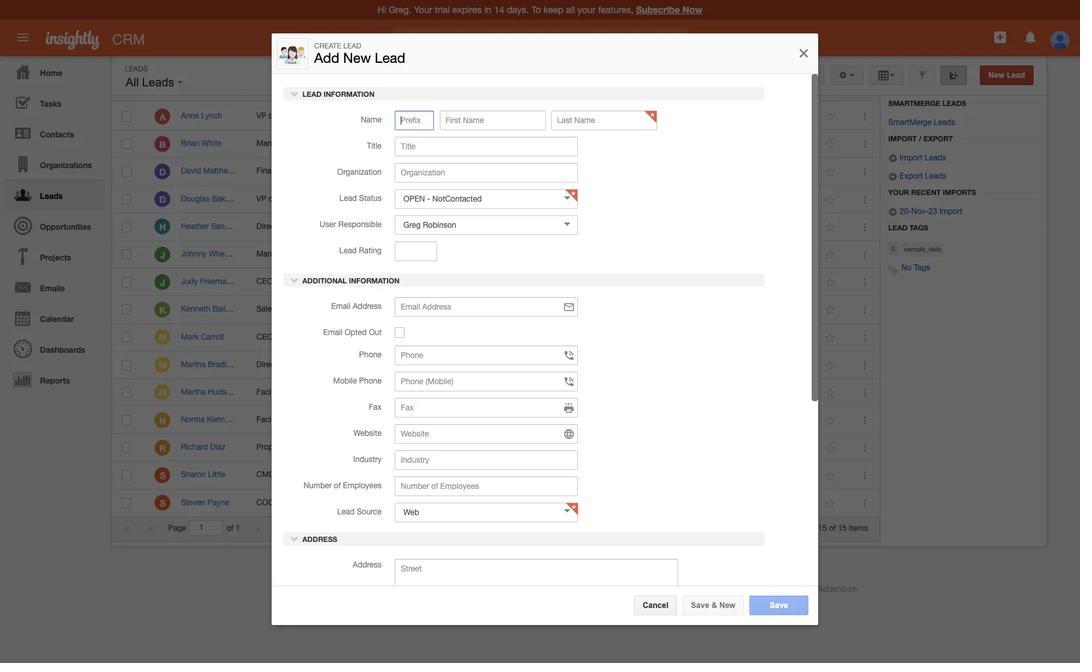 Task type: describe. For each thing, give the bounding box(es) containing it.
sharon little link
[[181, 471, 232, 480]]

(775) 616-7387
[[408, 388, 461, 397]]

Search this list... text field
[[641, 66, 789, 85]]

of inside the a row
[[269, 111, 276, 121]]

closed - disqualified for b
[[559, 139, 639, 148]]

a
[[160, 111, 166, 122]]

1 horizontal spatial all
[[404, 34, 415, 44]]

am inside the a row
[[696, 111, 708, 121]]

row containing title
[[112, 77, 880, 101]]

closed inside j row
[[559, 277, 591, 286]]

3149
[[443, 277, 461, 286]]

privacy
[[697, 585, 722, 594]]

responsible
[[338, 220, 382, 229]]

address down rolfson corporation cell
[[353, 302, 382, 311]]

android app
[[446, 585, 490, 594]]

home
[[40, 68, 62, 78]]

11:36 inside j row
[[675, 277, 694, 286]]

r row
[[112, 434, 880, 462]]

b row
[[112, 130, 880, 158]]

import / export
[[889, 134, 953, 143]]

leads down leads
[[934, 118, 956, 127]]

b link
[[155, 136, 171, 152]]

douglas
[[181, 194, 210, 203]]

bin
[[938, 83, 951, 92]]

open - notcontacted cell for mhudson@andersoninc.com
[[549, 379, 638, 407]]

ceo for j
[[257, 277, 273, 286]]

status inside row
[[579, 84, 603, 94]]

freeman
[[200, 277, 231, 286]]

follow image for jfreeman@rolfsoncorp.com
[[825, 277, 837, 289]]

subscribe now
[[637, 4, 703, 15]]

Prefix text field
[[395, 111, 434, 130]]

no tags
[[902, 263, 931, 273]]

open for nkennedy@swaniawskillc.com
[[559, 415, 581, 424]]

opportunities link
[[3, 210, 105, 241]]

number of employees
[[304, 481, 382, 490]]

company
[[379, 443, 414, 452]]

brian
[[181, 139, 199, 148]]

616-
[[427, 388, 443, 397]]

open - notcontacted for mhudson@andersoninc.com
[[559, 388, 638, 397]]

chevron down image for address
[[290, 534, 299, 544]]

(805)
[[408, 443, 425, 452]]

0 vertical spatial phone
[[407, 84, 431, 94]]

20-nov-23 11:36 am cell for a
[[625, 103, 739, 130]]

20-nov-23 11:36 am cell for j
[[625, 269, 739, 296]]

add new lead dialog
[[272, 33, 819, 664]]

facility for n
[[257, 415, 281, 424]]

lead left rating
[[339, 246, 357, 255]]

s for spayne@blockinc.com
[[160, 498, 166, 509]]

mobile
[[333, 376, 357, 385]]

little
[[208, 471, 225, 480]]

subscribe
[[637, 4, 680, 15]]

3 m row from the top
[[112, 379, 880, 407]]

Last Name text field
[[552, 111, 658, 130]]

data processing addendum link
[[759, 585, 857, 594]]

padberg
[[348, 443, 377, 452]]

vp for d
[[257, 194, 267, 203]]

inc.
[[378, 139, 391, 148]]

kenneth bailey link
[[181, 305, 240, 314]]

manager cell for j
[[247, 241, 322, 269]]

8 notcontacted from the top
[[588, 498, 638, 507]]

leads up the export leads
[[925, 153, 947, 163]]

follow image for h
[[825, 221, 837, 234]]

(281) 863-2433
[[408, 415, 461, 424]]

rolfson corporation cell
[[322, 269, 403, 296]]

a row
[[112, 103, 880, 130]]

1 vertical spatial nov-
[[912, 207, 929, 216]]

nov- inside the a row
[[646, 111, 664, 121]]

sales for d
[[278, 194, 297, 203]]

opted
[[345, 328, 367, 337]]

import for import leads
[[900, 153, 923, 163]]

mhudson@andersoninc.com cell
[[473, 379, 584, 407]]

website
[[354, 429, 382, 438]]

0 vertical spatial lead status
[[558, 84, 603, 94]]

finance director cell
[[247, 158, 322, 186]]

2 vertical spatial phone
[[359, 376, 382, 385]]

vp of sales cell for d
[[247, 186, 322, 213]]

lead left tags
[[889, 223, 908, 232]]

sharon little
[[181, 471, 225, 480]]

0 vertical spatial title
[[256, 84, 272, 94]]

follow image for s
[[825, 470, 837, 482]]

close image
[[798, 46, 811, 61]]

ceo cell for j
[[247, 269, 322, 296]]

m link for martha hudson
[[155, 385, 171, 401]]

vp for a
[[257, 111, 267, 121]]

imports
[[943, 188, 977, 197]]

645-
[[427, 222, 443, 231]]

reports link
[[3, 364, 105, 395]]

and right durgan
[[360, 194, 373, 203]]

Phone (Mobile) text field
[[395, 372, 579, 391]]

3484
[[443, 194, 461, 203]]

nkennedy@swaniawskillc.com cell
[[473, 407, 589, 434]]

notcontacted for dmatthews@ebertandsons.com
[[588, 167, 638, 176]]

863-
[[427, 415, 443, 424]]

nov- inside j row
[[646, 277, 664, 286]]

(775) 616-7387 cell
[[398, 379, 473, 407]]

11:36 inside the a row
[[675, 111, 694, 121]]

facility manager for m
[[257, 388, 314, 397]]

information for name
[[324, 90, 375, 98]]

j for judy freeman
[[160, 277, 165, 288]]

data processing addendum
[[759, 585, 857, 594]]

s link for steven payne
[[155, 495, 171, 511]]

ebert and sons cell
[[322, 158, 398, 186]]

(412) 250-9270
[[408, 471, 461, 480]]

save & new
[[691, 601, 736, 610]]

bogan-auer, inc. cell
[[322, 130, 398, 158]]

projects link
[[3, 241, 105, 272]]

closed inside k row
[[559, 305, 591, 314]]

closed - disqualified 20-nov-23 11:36 am inside j row
[[559, 277, 708, 286]]

d for david matthews
[[159, 166, 166, 177]]

smartmerge leads
[[889, 118, 956, 127]]

closed inside the a row
[[559, 111, 591, 121]]

addendum
[[819, 585, 857, 594]]

notcontacted for douglas.baker@durganandsons.com
[[588, 194, 638, 203]]

manager inside b row
[[257, 139, 288, 148]]

vp of sales cell for a
[[247, 103, 322, 130]]

0 horizontal spatial export
[[900, 172, 923, 181]]

open - notcontacted cell for dmatthews@ebertandsons.com
[[549, 158, 638, 186]]

emails
[[40, 284, 65, 293]]

notifications image
[[1023, 29, 1039, 45]]

anne lynch link
[[181, 111, 229, 121]]

create
[[314, 42, 341, 50]]

mbradley@shieldsgigot.com
[[483, 360, 583, 369]]

20- inside the a row
[[635, 111, 646, 121]]

s link for sharon little
[[155, 468, 171, 483]]

lead down add
[[303, 90, 322, 98]]

1 vertical spatial 23
[[929, 207, 938, 216]]

open - notcontacted cell for mbradley@shieldsgigot.com
[[549, 352, 638, 379]]

leads up the a link
[[142, 76, 174, 89]]

save & new button
[[683, 596, 745, 616]]

(251)
[[408, 139, 425, 148]]

richard diaz
[[181, 443, 226, 452]]

employees
[[343, 481, 382, 490]]

ebert and sons
[[332, 167, 387, 176]]

closed - disqualified cell for k
[[549, 296, 639, 324]]

steven payne
[[181, 498, 229, 507]]

closed inside r row
[[559, 443, 591, 452]]

(304) 624-3149 cell
[[398, 269, 473, 296]]

lead down notifications icon
[[1007, 71, 1026, 80]]

johnny wheeler
[[181, 250, 238, 259]]

Industry text field
[[395, 450, 579, 470]]

manager for n
[[283, 415, 314, 424]]

disqualified inside b row
[[598, 139, 639, 148]]

notcontacted for hsanders@trophygroup.com
[[588, 222, 638, 231]]

ebert
[[332, 167, 351, 176]]

1 vertical spatial email
[[331, 302, 351, 311]]

martha for martha hudson
[[181, 388, 206, 397]]

mbradley@shieldsgigot.com cell
[[473, 352, 583, 379]]

s for sharon.little@sawayn.com
[[160, 470, 166, 481]]

import for import / export
[[889, 134, 917, 143]]

carroll
[[201, 332, 224, 342]]

refresh list image
[[804, 71, 816, 80]]

app for android app
[[475, 585, 490, 594]]

facility manager cell for m
[[247, 379, 322, 407]]

Number of Employees text field
[[395, 476, 579, 496]]

of 1
[[227, 524, 240, 533]]

5824
[[443, 139, 461, 148]]

open for mbradley@shieldsgigot.com
[[559, 360, 581, 369]]

1 j row from the top
[[112, 241, 880, 269]]

sales manager
[[257, 305, 309, 314]]

kenneth
[[181, 305, 210, 314]]

m for martha bradley
[[159, 360, 167, 371]]

created
[[655, 84, 684, 94]]

lead up user responsible on the left top of the page
[[340, 194, 357, 203]]

user responsible
[[320, 220, 382, 229]]

trophy
[[332, 222, 356, 231]]

Street text field
[[395, 559, 679, 592]]

(281) 863-2433 cell
[[398, 407, 473, 434]]

group
[[358, 222, 380, 231]]

open - notcontacted for hsanders@trophygroup.com
[[559, 222, 638, 231]]

white
[[202, 139, 222, 148]]

open - notcontacted cell for sharon.little@sawayn.com
[[549, 462, 638, 490]]

of down payne
[[227, 524, 234, 533]]

row group containing a
[[112, 103, 880, 517]]

733-
[[427, 332, 443, 342]]

4 follow image from the top
[[825, 332, 837, 344]]

follow image inside the s row
[[825, 498, 837, 510]]

notcontacted for mhudson@andersoninc.com
[[588, 388, 638, 397]]

lead left source
[[337, 507, 355, 516]]

(937) 360-8462
[[408, 250, 461, 259]]

import leads link
[[889, 153, 947, 163]]

coo cell
[[247, 490, 322, 517]]

greg
[[749, 277, 766, 286]]

tags
[[914, 263, 931, 273]]

m link for mark carroll
[[155, 330, 171, 345]]

phone field image for mobile phone
[[564, 376, 575, 389]]

m for martha hudson
[[159, 387, 167, 399]]

opportunities
[[40, 222, 91, 232]]

disqualified inside j row
[[598, 277, 639, 286]]

3860
[[443, 111, 461, 121]]

block inc cell
[[322, 490, 398, 517]]

closed - disqualified cell for b
[[549, 130, 639, 158]]

follow image inside r row
[[825, 442, 837, 455]]

(407) 546-6906
[[408, 305, 461, 314]]

open for hsanders@trophygroup.com
[[559, 222, 581, 231]]

23 inside j row
[[664, 277, 672, 286]]

(570)
[[408, 167, 425, 176]]

2 vertical spatial import
[[940, 207, 963, 216]]

follow image for a
[[825, 111, 837, 123]]

open - notcontacted for sharon.little@sawayn.com
[[559, 471, 638, 480]]

8 open - notcontacted cell from the top
[[549, 490, 638, 517]]

new inside button
[[720, 601, 736, 610]]

a link
[[155, 108, 171, 124]]

the padberg company (805) 715-0369
[[332, 443, 461, 452]]

8462
[[443, 250, 461, 259]]

follow image for douglas.baker@durganandsons.com
[[825, 194, 837, 206]]

2 15 from the left
[[839, 524, 847, 533]]

1 d row from the top
[[112, 158, 880, 186]]

d link for david matthews
[[155, 164, 171, 179]]

howe-blanda llc cell
[[322, 103, 398, 130]]

hsanders@trophygroup.com cell
[[473, 213, 583, 241]]

leads link
[[3, 179, 105, 210]]

j link for judy freeman
[[155, 274, 171, 290]]

douglas.baker@durganandsons.com cell
[[473, 186, 612, 213]]

of left items
[[829, 524, 836, 533]]

vp of sales for d
[[257, 194, 297, 203]]

now
[[683, 4, 703, 15]]

kenneth bailey
[[181, 305, 234, 314]]

(501) 733-1738
[[408, 332, 461, 342]]

d link for douglas baker
[[155, 191, 171, 207]]

sons for durgan and sons
[[375, 194, 393, 203]]

dmatthews@ebertandsons.com
[[483, 167, 595, 176]]

ceo for m
[[257, 332, 273, 342]]

0369
[[443, 443, 461, 452]]

customer support
[[302, 585, 367, 594]]

title inside add new lead dialog
[[367, 142, 382, 151]]

address down block
[[301, 535, 337, 544]]

(937) 360-8462 cell
[[398, 241, 473, 269]]

h row
[[112, 213, 880, 241]]

recycle
[[902, 83, 936, 92]]

facility for m
[[257, 388, 281, 397]]

organization inside add new lead dialog
[[338, 168, 382, 177]]

open - notcontacted for douglas.baker@durganandsons.com
[[559, 194, 638, 203]]

(928) 565468 cell
[[398, 352, 473, 379]]

1 horizontal spatial 1
[[807, 524, 811, 533]]

director inside cell
[[287, 167, 314, 176]]

open - notcontacted for mbradley@shieldsgigot.com
[[559, 360, 638, 369]]

industry
[[353, 455, 382, 464]]

2 j row from the top
[[112, 269, 880, 296]]

7995
[[443, 222, 461, 231]]

disqualified inside r row
[[598, 443, 639, 452]]

wheeler
[[209, 250, 238, 259]]

1 s row from the top
[[112, 462, 880, 490]]

2 m row from the top
[[112, 352, 880, 379]]

open - notcontacted for nkennedy@swaniawskillc.com
[[559, 415, 638, 424]]

1 m row from the top
[[112, 324, 880, 352]]

0 vertical spatial organization
[[332, 84, 380, 94]]

follow image for mbradley@shieldsgigot.com
[[825, 359, 837, 372]]

gottlieb, schultz and d'amore cell
[[322, 324, 439, 352]]

export leads link
[[889, 172, 947, 181]]

disqualified inside the a row
[[598, 111, 639, 121]]



Task type: locate. For each thing, give the bounding box(es) containing it.
sales manager cell
[[247, 296, 322, 324]]

heather sanders link
[[181, 222, 247, 231]]

import left / in the top of the page
[[889, 134, 917, 143]]

j left 'judy' on the left top
[[160, 277, 165, 288]]

Phone text field
[[395, 345, 579, 365]]

and right ebert
[[353, 167, 366, 176]]

director cell down sales manager 'cell'
[[247, 352, 322, 379]]

facility inside n row
[[257, 415, 281, 424]]

Fax text field
[[395, 398, 579, 418]]

and left farrell
[[395, 250, 408, 259]]

bogan-auer, inc.
[[332, 139, 391, 148]]

j link for johnny wheeler
[[155, 247, 171, 262]]

sales inside d row
[[278, 194, 297, 203]]

2 open - notcontacted from the top
[[559, 194, 638, 203]]

1 j link from the top
[[155, 247, 171, 262]]

3 closed from the top
[[559, 277, 591, 286]]

3 m from the top
[[159, 387, 167, 399]]

items
[[849, 524, 869, 533]]

ceo cell for m
[[247, 324, 322, 352]]

2 s link from the top
[[155, 495, 171, 511]]

follow image for b
[[825, 138, 837, 151]]

all inside leads all leads
[[126, 76, 139, 89]]

export right / in the top of the page
[[924, 134, 953, 143]]

- inside n row
[[583, 415, 586, 424]]

closed - disqualified for k
[[559, 305, 639, 314]]

0 horizontal spatial new
[[343, 50, 371, 65]]

title
[[256, 84, 272, 94], [367, 142, 382, 151]]

2 save from the left
[[770, 601, 789, 610]]

1 s link from the top
[[155, 468, 171, 483]]

save left &
[[691, 601, 710, 610]]

information up howe-
[[324, 90, 375, 98]]

20- inside j row
[[635, 277, 646, 286]]

open for sharon.little@sawayn.com
[[559, 471, 581, 480]]

s row
[[112, 462, 880, 490], [112, 490, 880, 517]]

manager inside 'm' row
[[283, 388, 314, 397]]

inc up 'fax'
[[368, 388, 379, 397]]

open - notcontacted cell up website field icon
[[549, 379, 638, 407]]

notcontacted for nkennedy@swaniawskillc.com
[[588, 415, 638, 424]]

display: grid image
[[878, 71, 890, 80]]

export down import leads link
[[900, 172, 923, 181]]

1 m from the top
[[159, 332, 167, 343]]

save for save & new
[[691, 601, 710, 610]]

phone down schultz on the bottom
[[359, 350, 382, 359]]

First Name text field
[[440, 111, 546, 130]]

1 vertical spatial ceo cell
[[247, 324, 322, 352]]

open - notcontacted cell for douglas.baker@durganandsons.com
[[549, 186, 638, 213]]

0 vertical spatial vp of sales cell
[[247, 103, 322, 130]]

(251) 735-5824
[[408, 139, 461, 148]]

(412) 250-9270 cell
[[398, 462, 473, 490]]

1 down steven payne link
[[236, 524, 240, 533]]

open - notcontacted
[[559, 167, 638, 176], [559, 194, 638, 203], [559, 222, 638, 231], [559, 360, 638, 369], [559, 388, 638, 397], [559, 415, 638, 424], [559, 471, 638, 480]]

2 vertical spatial m
[[159, 387, 167, 399]]

1 vertical spatial d link
[[155, 191, 171, 207]]

leads inside navigation
[[40, 191, 63, 201]]

open for douglas.baker@durganandsons.com
[[559, 194, 581, 203]]

facility manager cell for n
[[247, 407, 322, 434]]

open - notcontacted cell up phone field icon
[[549, 352, 638, 379]]

phone field image up mhudson@andersoninc.com
[[564, 349, 575, 362]]

johnny
[[181, 250, 207, 259]]

website field image
[[564, 428, 575, 441]]

import leads
[[898, 153, 947, 163]]

email address up the a row
[[483, 84, 537, 94]]

disqualified inside k row
[[598, 305, 639, 314]]

7 open - notcontacted cell from the top
[[549, 462, 638, 490]]

0 vertical spatial new
[[343, 50, 371, 65]]

k row
[[112, 296, 880, 324]]

6 open - notcontacted cell from the top
[[549, 407, 638, 434]]

1 ceo from the top
[[257, 277, 273, 286]]

9290
[[443, 498, 461, 507]]

1 d from the top
[[159, 166, 166, 177]]

import up export leads link
[[900, 153, 923, 163]]

1 disqualified from the top
[[598, 111, 639, 121]]

sample_data
[[905, 245, 942, 253]]

6 open from the top
[[559, 415, 581, 424]]

0 vertical spatial email address
[[483, 84, 537, 94]]

0 vertical spatial 20-
[[635, 111, 646, 121]]

1 follow image from the top
[[825, 111, 837, 123]]

1 vertical spatial m link
[[155, 357, 171, 373]]

1 follow image from the top
[[825, 166, 837, 178]]

2 vertical spatial m link
[[155, 385, 171, 401]]

0 horizontal spatial status
[[359, 194, 382, 203]]

property manager cell
[[247, 434, 322, 462]]

2 follow image from the top
[[825, 194, 837, 206]]

facility inside 'm' row
[[257, 388, 281, 397]]

sons up group
[[375, 194, 393, 203]]

dmatthews@ebertandsons.com cell
[[473, 158, 595, 186]]

1 vertical spatial title
[[367, 142, 382, 151]]

lead left 'created'
[[634, 84, 652, 94]]

(805) 715-0369 cell
[[398, 434, 473, 462]]

notcontacted inside n row
[[588, 415, 638, 424]]

lead up llc
[[375, 50, 406, 65]]

hsanders@trophygroup.com
[[483, 222, 583, 231]]

inc inside 'toob inc' cell
[[352, 305, 362, 314]]

1 vertical spatial director
[[257, 222, 284, 231]]

d down "b"
[[159, 166, 166, 177]]

1 vertical spatial email address
[[331, 302, 382, 311]]

facility up property
[[257, 415, 281, 424]]

2 am from the top
[[696, 277, 708, 286]]

recycle bin link
[[889, 83, 957, 94]]

0 vertical spatial email
[[483, 84, 504, 94]]

of inside d row
[[269, 194, 276, 203]]

facility manager for n
[[257, 415, 314, 424]]

manager cell up finance director
[[247, 130, 322, 158]]

coo
[[257, 498, 274, 507]]

lead status up responsible
[[340, 194, 382, 203]]

1 vertical spatial m
[[159, 360, 167, 371]]

0 vertical spatial d
[[159, 166, 166, 177]]

Title text field
[[395, 137, 579, 157]]

2 open from the top
[[559, 194, 581, 203]]

of up block
[[334, 481, 341, 490]]

1 vertical spatial vp
[[257, 194, 267, 203]]

chevron down image down coo cell
[[290, 534, 299, 544]]

manager left anderson
[[283, 388, 314, 397]]

1 vertical spatial 20-nov-23 11:36 am cell
[[625, 269, 739, 296]]

4 open - notcontacted from the top
[[559, 360, 638, 369]]

open for mhudson@andersoninc.com
[[559, 388, 581, 397]]

None checkbox
[[122, 111, 132, 122], [122, 249, 132, 260], [122, 305, 132, 315], [122, 388, 132, 398], [122, 415, 132, 426], [122, 471, 132, 481], [122, 498, 132, 509], [122, 111, 132, 122], [122, 249, 132, 260], [122, 305, 132, 315], [122, 388, 132, 398], [122, 415, 132, 426], [122, 471, 132, 481], [122, 498, 132, 509]]

j link left 'judy' on the left top
[[155, 274, 171, 290]]

0 horizontal spatial save
[[691, 601, 710, 610]]

sharon.little@sawayn.com cell
[[473, 462, 574, 490]]

inc right toob
[[352, 305, 362, 314]]

0 vertical spatial all
[[404, 34, 415, 44]]

2 vp from the top
[[257, 194, 267, 203]]

smartmerge leads link
[[889, 118, 956, 127]]

d up h link
[[159, 194, 166, 205]]

j down "h"
[[160, 249, 165, 260]]

- inside r row
[[593, 443, 596, 452]]

follow image for mhudson@andersoninc.com
[[825, 387, 837, 400]]

address up anne.lynch@howeblanda.com cell
[[506, 84, 537, 94]]

leads up your recent imports
[[926, 172, 947, 181]]

manager for r
[[289, 443, 320, 452]]

1 notcontacted from the top
[[588, 167, 638, 176]]

manager inside n row
[[283, 415, 314, 424]]

facility manager cell
[[247, 379, 322, 407], [247, 407, 322, 434]]

5 disqualified from the top
[[598, 443, 639, 452]]

1 smartmerge from the top
[[889, 99, 941, 108]]

gleason
[[364, 250, 393, 259]]

2 phone field image from the top
[[564, 376, 575, 389]]

1 horizontal spatial new
[[720, 601, 736, 610]]

(775)
[[408, 388, 425, 397]]

1 vertical spatial facility manager
[[257, 415, 314, 424]]

(971) 344-9290 cell
[[398, 490, 473, 517]]

show sidebar image
[[950, 71, 959, 80]]

new lead link
[[981, 66, 1034, 85]]

0 vertical spatial 20-nov-23 11:36 am cell
[[625, 103, 739, 130]]

(251) 735-5824 cell
[[398, 130, 473, 158]]

1 vp from the top
[[257, 111, 267, 121]]

export leads
[[898, 172, 947, 181]]

calendar
[[40, 314, 74, 324]]

2 closed - disqualified 20-nov-23 11:36 am from the top
[[559, 277, 708, 286]]

none number field inside add new lead dialog
[[395, 242, 438, 261]]

0 vertical spatial s
[[891, 244, 896, 253]]

tasks link
[[3, 87, 105, 118]]

d link up h link
[[155, 191, 171, 207]]

gottlieb, schultz and d'amore
[[332, 332, 439, 342]]

0 horizontal spatial all
[[126, 76, 139, 89]]

5 notcontacted from the top
[[588, 388, 638, 397]]

the padberg company cell
[[322, 434, 414, 462]]

1 vertical spatial manager cell
[[247, 241, 322, 269]]

closed inside b row
[[559, 139, 591, 148]]

j link down "h"
[[155, 247, 171, 262]]

1 vp of sales cell from the top
[[247, 103, 322, 130]]

1 m link from the top
[[155, 330, 171, 345]]

name
[[361, 115, 382, 124]]

3 follow image from the top
[[825, 221, 837, 234]]

vp of sales cell up finance director
[[247, 103, 322, 130]]

information for email address
[[349, 276, 400, 285]]

app for iphone app
[[598, 585, 612, 594]]

- inside k row
[[593, 305, 596, 314]]

0 horizontal spatial lead status
[[340, 194, 382, 203]]

2 vertical spatial email
[[323, 328, 343, 337]]

j
[[160, 249, 165, 260], [160, 277, 165, 288]]

open - notcontacted cell down the last name text field
[[549, 158, 638, 186]]

2 vertical spatial director
[[257, 360, 284, 369]]

1 vertical spatial director cell
[[247, 352, 322, 379]]

- inside b row
[[593, 139, 596, 148]]

closed - disqualified inside k row
[[559, 305, 639, 314]]

smartmerge up / in the top of the page
[[889, 118, 932, 127]]

save down the data
[[770, 601, 789, 610]]

smartmerge for smartmerge leads
[[889, 118, 932, 127]]

chevron down image
[[290, 89, 299, 98], [290, 534, 299, 544]]

2 facility manager from the top
[[257, 415, 314, 424]]

phone field image
[[564, 402, 575, 415]]

vp inside d row
[[257, 194, 267, 203]]

1 horizontal spatial title
[[367, 142, 382, 151]]

follow image inside 'h' row
[[825, 221, 837, 234]]

m for mark carroll
[[159, 332, 167, 343]]

s link
[[155, 468, 171, 483], [155, 495, 171, 511]]

d row down title text box
[[112, 158, 880, 186]]

m row
[[112, 324, 880, 352], [112, 352, 880, 379], [112, 379, 880, 407]]

1 vertical spatial all
[[126, 76, 139, 89]]

open inside 'h' row
[[559, 222, 581, 231]]

lead status up the last name text field
[[558, 84, 603, 94]]

1 director cell from the top
[[247, 213, 322, 241]]

rogahn,
[[332, 250, 362, 259]]

0 vertical spatial j
[[160, 249, 165, 260]]

open - notcontacted cell
[[549, 158, 638, 186], [549, 186, 638, 213], [549, 213, 638, 241], [549, 352, 638, 379], [549, 379, 638, 407], [549, 407, 638, 434], [549, 462, 638, 490], [549, 490, 638, 517]]

heather sanders
[[181, 222, 240, 231]]

j row up jfreeman@rolfsoncorp.com
[[112, 241, 880, 269]]

vp down finance
[[257, 194, 267, 203]]

email address inside add new lead dialog
[[331, 302, 382, 311]]

spayne@blockinc.com
[[483, 498, 562, 507]]

notcontacted for mbradley@shieldsgigot.com
[[588, 360, 638, 369]]

None number field
[[395, 242, 438, 261]]

1 chevron down image from the top
[[290, 89, 299, 98]]

toob inc cell
[[322, 296, 398, 324]]

(501) 733-1738 cell
[[398, 324, 473, 352]]

0 vertical spatial vp of sales
[[257, 111, 297, 121]]

director right finance
[[287, 167, 314, 176]]

2 11:36 from the top
[[675, 277, 694, 286]]

0 vertical spatial facility manager
[[257, 388, 314, 397]]

0 vertical spatial d link
[[155, 164, 171, 179]]

1 vertical spatial inc
[[368, 388, 379, 397]]

1 j from the top
[[160, 249, 165, 260]]

ceo down the sales manager
[[257, 332, 273, 342]]

leads down crm
[[125, 65, 148, 73]]

and inside "cell"
[[393, 332, 406, 342]]

inc inside 'block inc' 'cell'
[[354, 498, 365, 507]]

director cell
[[247, 213, 322, 241], [247, 352, 322, 379]]

new inside create lead add new lead
[[343, 50, 371, 65]]

save
[[691, 601, 710, 610], [770, 601, 789, 610]]

phone field image up phone field icon
[[564, 376, 575, 389]]

1 martha from the top
[[181, 360, 206, 369]]

5 open - notcontacted from the top
[[559, 388, 638, 397]]

7 follow image from the top
[[825, 415, 837, 427]]

4 closed - disqualified cell from the top
[[549, 296, 639, 324]]

follow image for dmatthews@ebertandsons.com
[[825, 166, 837, 178]]

durgan and sons cell
[[322, 186, 398, 213]]

manager inside j row
[[257, 250, 288, 259]]

chevron down image for lead information
[[290, 89, 299, 98]]

2 follow image from the top
[[825, 138, 837, 151]]

Organization text field
[[395, 163, 579, 183]]

0 horizontal spatial app
[[475, 585, 490, 594]]

closed - disqualified cell for a
[[549, 103, 639, 130]]

open inside n row
[[559, 415, 581, 424]]

steven payne link
[[181, 498, 236, 507]]

open - notcontacted inside n row
[[559, 415, 638, 424]]

715-
[[427, 443, 443, 452]]

sales up finance director
[[278, 111, 297, 121]]

0 vertical spatial am
[[696, 111, 708, 121]]

5 follow image from the top
[[825, 304, 837, 317]]

the
[[332, 443, 345, 452]]

lead up anne.lynch@howeblanda.com
[[558, 84, 577, 94]]

m left the mark at the bottom left of the page
[[159, 332, 167, 343]]

1 vertical spatial vp of sales
[[257, 194, 297, 203]]

1 vertical spatial information
[[349, 276, 400, 285]]

(570) 412-6279 cell
[[398, 158, 473, 186]]

5 open from the top
[[559, 388, 581, 397]]

(206) 645-7995 cell
[[398, 213, 473, 241]]

howe-
[[332, 111, 356, 121]]

closed - disqualified cell for r
[[549, 434, 639, 462]]

of down finance
[[269, 194, 276, 203]]

smartmerge for smartmerge leads
[[889, 99, 941, 108]]

manager inside 'cell'
[[278, 305, 309, 314]]

organization up 'howe-blanda llc' cell on the left of page
[[332, 84, 380, 94]]

leads
[[943, 99, 967, 108]]

open - notcontacted cell for nkennedy@swaniawskillc.com
[[549, 407, 638, 434]]

row
[[112, 77, 880, 101]]

nov-
[[646, 111, 664, 121], [912, 207, 929, 216], [646, 277, 664, 286]]

2 facility from the top
[[257, 415, 281, 424]]

your
[[889, 188, 910, 197]]

624-
[[427, 277, 443, 286]]

spayne@blockinc.com cell
[[473, 490, 562, 517]]

and inside j row
[[395, 250, 408, 259]]

lead owner
[[748, 84, 794, 94]]

iphone app link
[[560, 585, 612, 594]]

1 vp of sales from the top
[[257, 111, 297, 121]]

1 vertical spatial s link
[[155, 495, 171, 511]]

8 open from the top
[[559, 498, 581, 507]]

6 follow image from the top
[[825, 387, 837, 400]]

1 closed - disqualified cell from the top
[[549, 103, 639, 130]]

3 open - notcontacted from the top
[[559, 222, 638, 231]]

manager for m
[[283, 388, 314, 397]]

0 vertical spatial ceo
[[257, 277, 273, 286]]

(407) 546-6906 cell
[[398, 296, 473, 324]]

reports
[[40, 376, 70, 386]]

5 closed from the top
[[559, 443, 591, 452]]

2 smartmerge from the top
[[889, 118, 932, 127]]

1 closed from the top
[[559, 111, 591, 121]]

director right bradley
[[257, 360, 284, 369]]

jfreeman@rolfsoncorp.com cell
[[473, 269, 578, 296]]

735-
[[427, 139, 443, 148]]

1 vertical spatial import
[[900, 153, 923, 163]]

inc for m
[[368, 388, 379, 397]]

344-
[[427, 498, 443, 507]]

closed - disqualified cell
[[549, 103, 639, 130], [549, 130, 639, 158], [549, 269, 639, 296], [549, 296, 639, 324], [549, 434, 639, 462]]

6279
[[443, 167, 461, 176]]

1 facility manager from the top
[[257, 388, 314, 397]]

Search all data.... text field
[[431, 27, 689, 51]]

d row
[[112, 158, 880, 186], [112, 186, 880, 213]]

0 vertical spatial sales
[[278, 111, 297, 121]]

email opted out
[[323, 328, 382, 337]]

5 open - notcontacted cell from the top
[[549, 379, 638, 407]]

1 horizontal spatial 15
[[839, 524, 847, 533]]

ceo cell
[[247, 269, 322, 296], [247, 324, 322, 352]]

rkdiaz@padbergh.com cell
[[473, 434, 562, 462]]

2 d from the top
[[159, 194, 166, 205]]

follow image for nkennedy@swaniawskillc.com
[[825, 415, 837, 427]]

rogahn, gleason and farrell cell
[[322, 241, 432, 269]]

open - notcontacted cell for hsanders@trophygroup.com
[[549, 213, 638, 241]]

import
[[889, 134, 917, 143], [900, 153, 923, 163], [940, 207, 963, 216]]

ceo left chevron down icon
[[257, 277, 273, 286]]

anderson inc cell
[[322, 379, 398, 407]]

s link down r
[[155, 468, 171, 483]]

brian white link
[[181, 139, 228, 148]]

notcontacted for sharon.little@sawayn.com
[[588, 471, 638, 480]]

row group
[[112, 103, 880, 517]]

(202) 168-3484
[[408, 194, 461, 203]]

facility right hudson
[[257, 388, 281, 397]]

open - notcontacted cell down rkdiaz@padbergh.com closed - disqualified
[[549, 490, 638, 517]]

rkdiaz@padbergh.com closed - disqualified
[[483, 443, 639, 452]]

1 vertical spatial sales
[[278, 194, 297, 203]]

follow image inside n row
[[825, 415, 837, 427]]

(202) 168-3484 cell
[[398, 186, 473, 213]]

phone field image for phone
[[564, 349, 575, 362]]

information
[[324, 90, 375, 98], [349, 276, 400, 285]]

s left 'steven'
[[160, 498, 166, 509]]

j for johnny wheeler
[[160, 249, 165, 260]]

information down rogahn, gleason and farrell cell
[[349, 276, 400, 285]]

2 horizontal spatial new
[[989, 71, 1005, 80]]

address
[[506, 84, 537, 94], [353, 302, 382, 311], [301, 535, 337, 544], [353, 561, 382, 570]]

1 am from the top
[[696, 111, 708, 121]]

dashboards link
[[3, 333, 105, 364]]

1 vertical spatial am
[[696, 277, 708, 286]]

m link left martha bradley
[[155, 357, 171, 373]]

of right terms
[[648, 585, 655, 594]]

follow image for k
[[825, 304, 837, 317]]

llc
[[382, 111, 397, 121]]

2 ceo cell from the top
[[247, 324, 322, 352]]

j row
[[112, 241, 880, 269], [112, 269, 880, 296]]

m link left the mark at the bottom left of the page
[[155, 330, 171, 345]]

1 horizontal spatial save
[[770, 601, 789, 610]]

s down lead tags
[[891, 244, 896, 253]]

1 vertical spatial phone
[[359, 350, 382, 359]]

1 save from the left
[[691, 601, 710, 610]]

0 vertical spatial export
[[924, 134, 953, 143]]

- inside the a row
[[593, 111, 596, 121]]

4 notcontacted from the top
[[588, 360, 638, 369]]

terms of service
[[625, 585, 684, 594]]

n row
[[112, 407, 880, 434]]

director cell for h
[[247, 213, 322, 241]]

sons inside the durgan and sons cell
[[375, 194, 393, 203]]

2 s row from the top
[[112, 490, 880, 517]]

recycle bin
[[902, 83, 951, 92]]

(406) 653-3860 cell
[[398, 103, 473, 130]]

0 vertical spatial phone field image
[[564, 349, 575, 362]]

2 vertical spatial sales
[[257, 305, 276, 314]]

vp right lynch
[[257, 111, 267, 121]]

director inside 'h' row
[[257, 222, 284, 231]]

bailey
[[213, 305, 234, 314]]

phone up (406)
[[407, 84, 431, 94]]

smartmerge down 'recycle'
[[889, 99, 941, 108]]

1 vertical spatial j link
[[155, 274, 171, 290]]

7 notcontacted from the top
[[588, 471, 638, 480]]

sons inside ebert and sons cell
[[369, 167, 387, 176]]

organizations link
[[3, 149, 105, 179]]

sons
[[369, 167, 387, 176], [375, 194, 393, 203]]

None checkbox
[[122, 84, 132, 94], [122, 139, 132, 149], [122, 167, 132, 177], [122, 194, 132, 205], [122, 222, 132, 232], [122, 277, 132, 288], [395, 327, 405, 338], [122, 332, 132, 343], [122, 360, 132, 370], [122, 443, 132, 453], [122, 84, 132, 94], [122, 139, 132, 149], [122, 167, 132, 177], [122, 194, 132, 205], [122, 222, 132, 232], [122, 277, 132, 288], [395, 327, 405, 338], [122, 332, 132, 343], [122, 360, 132, 370], [122, 443, 132, 453]]

cell
[[739, 103, 815, 130], [473, 130, 549, 158], [625, 130, 739, 158], [739, 130, 815, 158], [625, 158, 739, 186], [739, 158, 815, 186], [625, 186, 739, 213], [739, 186, 815, 213], [625, 213, 739, 241], [739, 213, 815, 241], [473, 241, 549, 269], [549, 241, 625, 269], [625, 241, 739, 269], [739, 241, 815, 269], [473, 296, 549, 324], [625, 296, 739, 324], [739, 296, 815, 324], [473, 324, 549, 352], [549, 324, 625, 352], [625, 324, 739, 352], [739, 324, 815, 352], [322, 352, 398, 379], [625, 352, 739, 379], [739, 352, 815, 379], [625, 379, 739, 407], [739, 379, 815, 407], [322, 407, 398, 434], [625, 407, 739, 434], [739, 407, 815, 434], [625, 434, 739, 462], [739, 434, 815, 462], [322, 462, 398, 490], [625, 462, 739, 490], [739, 462, 815, 490], [625, 490, 739, 517], [739, 490, 815, 517]]

email address down rolfson corporation cell
[[331, 302, 382, 311]]

follow image
[[825, 166, 837, 178], [825, 194, 837, 206], [825, 277, 837, 289], [825, 332, 837, 344], [825, 359, 837, 372], [825, 387, 837, 400], [825, 415, 837, 427], [825, 442, 837, 455], [825, 498, 837, 510]]

m left martha bradley
[[159, 360, 167, 371]]

d link down "b"
[[155, 164, 171, 179]]

1 manager cell from the top
[[247, 130, 322, 158]]

notcontacted inside 'h' row
[[588, 222, 638, 231]]

closed - disqualified cell for j
[[549, 269, 639, 296]]

contacts link
[[3, 118, 105, 149]]

organization up the durgan and sons
[[338, 168, 382, 177]]

4 open - notcontacted cell from the top
[[549, 352, 638, 379]]

1 horizontal spatial app
[[598, 585, 612, 594]]

1 facility manager cell from the top
[[247, 379, 322, 407]]

r
[[159, 443, 166, 454]]

inc for s
[[354, 498, 365, 507]]

address up support
[[353, 561, 382, 570]]

1 vertical spatial export
[[900, 172, 923, 181]]

of up finance
[[269, 111, 276, 121]]

of inside add new lead dialog
[[334, 481, 341, 490]]

closed - disqualified inside b row
[[559, 139, 639, 148]]

0 vertical spatial m
[[159, 332, 167, 343]]

- inside 'h' row
[[583, 222, 586, 231]]

vp inside the a row
[[257, 111, 267, 121]]

2 vertical spatial s
[[160, 498, 166, 509]]

1 vertical spatial new
[[989, 71, 1005, 80]]

1 vertical spatial vp of sales cell
[[247, 186, 322, 213]]

director inside 'm' row
[[257, 360, 284, 369]]

0 vertical spatial director
[[287, 167, 314, 176]]

2 notcontacted from the top
[[588, 194, 638, 203]]

2 20-nov-23 11:36 am cell from the top
[[625, 269, 739, 296]]

smartmerge leads
[[889, 99, 967, 108]]

4 closed from the top
[[559, 305, 591, 314]]

2 ceo from the top
[[257, 332, 273, 342]]

0 vertical spatial facility
[[257, 388, 281, 397]]

privacy policy
[[697, 585, 746, 594]]

1 open - notcontacted from the top
[[559, 167, 638, 176]]

manager cell
[[247, 130, 322, 158], [247, 241, 322, 269]]

6 notcontacted from the top
[[588, 415, 638, 424]]

leads all leads
[[125, 65, 178, 89]]

director cell for m
[[247, 352, 322, 379]]

manager for k
[[278, 305, 309, 314]]

manager up finance
[[257, 139, 288, 148]]

0 vertical spatial closed - disqualified 20-nov-23 11:36 am
[[559, 111, 708, 121]]

1 11:36 from the top
[[675, 111, 694, 121]]

follow image inside k row
[[825, 304, 837, 317]]

d row down organization text field on the top
[[112, 186, 880, 213]]

director right sanders
[[257, 222, 284, 231]]

closed - disqualified 20-nov-23 11:36 am
[[559, 111, 708, 121], [559, 277, 708, 286]]

leads up opportunities link
[[40, 191, 63, 201]]

open - notcontacted inside 'h' row
[[559, 222, 638, 231]]

sales for a
[[278, 111, 297, 121]]

follow image inside b row
[[825, 138, 837, 151]]

m link for martha bradley
[[155, 357, 171, 373]]

1 vertical spatial status
[[359, 194, 382, 203]]

lead right create
[[343, 42, 362, 50]]

martha up norma
[[181, 388, 206, 397]]

rolfson
[[332, 277, 359, 286]]

1
[[236, 524, 240, 533], [807, 524, 811, 533]]

1 vertical spatial 20-
[[900, 207, 912, 216]]

1 vertical spatial closed - disqualified
[[559, 305, 639, 314]]

chevron down image
[[290, 275, 299, 285]]

0 vertical spatial m link
[[155, 330, 171, 345]]

(406) 653-3860
[[408, 111, 461, 121]]

1 horizontal spatial lead status
[[558, 84, 603, 94]]

20-nov-23 11:36 am cell
[[625, 103, 739, 130], [625, 269, 739, 296]]

follow image inside the a row
[[825, 111, 837, 123]]

anne.lynch@howeblanda.com
[[483, 111, 588, 121]]

and left (501)
[[393, 332, 406, 342]]

0 vertical spatial s link
[[155, 468, 171, 483]]

follow image
[[825, 111, 837, 123], [825, 138, 837, 151], [825, 221, 837, 234], [825, 249, 837, 261], [825, 304, 837, 317], [825, 470, 837, 482]]

1 vertical spatial 11:36
[[675, 277, 694, 286]]

d
[[159, 166, 166, 177], [159, 194, 166, 205]]

vp of sales cell
[[247, 103, 322, 130], [247, 186, 322, 213]]

- inside j row
[[593, 277, 596, 286]]

vp of sales up finance
[[257, 111, 297, 121]]

2 d row from the top
[[112, 186, 880, 213]]

23 inside the a row
[[664, 111, 672, 121]]

follow image inside j row
[[825, 277, 837, 289]]

save for save
[[770, 601, 789, 610]]

cmo cell
[[247, 462, 322, 490]]

director for m
[[257, 360, 284, 369]]

9 follow image from the top
[[825, 498, 837, 510]]

4 open from the top
[[559, 360, 581, 369]]

data
[[759, 585, 775, 594]]

1 vertical spatial smartmerge
[[889, 118, 932, 127]]

lead status inside add new lead dialog
[[340, 194, 382, 203]]

3 open from the top
[[559, 222, 581, 231]]

0 vertical spatial martha
[[181, 360, 206, 369]]

status right durgan
[[359, 194, 382, 203]]

sample_data link
[[902, 242, 945, 256]]

facility manager
[[257, 388, 314, 397], [257, 415, 314, 424]]

director for h
[[257, 222, 284, 231]]

0 vertical spatial information
[[324, 90, 375, 98]]

inc inside anderson inc cell
[[368, 388, 379, 397]]

1 horizontal spatial email address
[[483, 84, 537, 94]]

sales inside 'cell'
[[257, 305, 276, 314]]

0 horizontal spatial 1
[[236, 524, 240, 533]]

sons for ebert and sons
[[369, 167, 387, 176]]

Website text field
[[395, 424, 579, 444]]

2 vertical spatial 23
[[664, 277, 672, 286]]

2 vp of sales from the top
[[257, 194, 297, 203]]

1 ceo cell from the top
[[247, 269, 322, 296]]

2 closed from the top
[[559, 139, 591, 148]]

navigation
[[0, 56, 105, 395]]

navigation containing home
[[0, 56, 105, 395]]

Email Address text field
[[395, 297, 579, 317]]

0 vertical spatial inc
[[352, 305, 362, 314]]

5 follow image from the top
[[825, 359, 837, 372]]

your recent imports
[[889, 188, 977, 197]]

status inside add new lead dialog
[[359, 194, 382, 203]]

3 follow image from the top
[[825, 277, 837, 289]]

7 open - notcontacted from the top
[[559, 471, 638, 480]]

2 vertical spatial 20-
[[635, 277, 646, 286]]

1 vertical spatial sons
[[375, 194, 393, 203]]

facility manager inside 'm' row
[[257, 388, 314, 397]]

4 follow image from the top
[[825, 249, 837, 261]]

norma
[[181, 415, 205, 424]]

import down imports
[[940, 207, 963, 216]]

open - notcontacted for dmatthews@ebertandsons.com
[[559, 167, 638, 176]]

0 horizontal spatial title
[[256, 84, 272, 94]]

2 martha from the top
[[181, 388, 206, 397]]

manager cell up chevron down icon
[[247, 241, 322, 269]]

0 vertical spatial closed - disqualified
[[559, 139, 639, 148]]

6 follow image from the top
[[825, 470, 837, 482]]

follow image for j
[[825, 249, 837, 261]]

1 vertical spatial ceo
[[257, 332, 273, 342]]

anne
[[181, 111, 199, 121]]

0 vertical spatial 23
[[664, 111, 672, 121]]

2 open - notcontacted cell from the top
[[549, 186, 638, 213]]

inc for k
[[352, 305, 362, 314]]

4 disqualified from the top
[[598, 305, 639, 314]]

1 vertical spatial facility
[[257, 415, 281, 424]]

director cell up chevron down icon
[[247, 213, 322, 241]]

1 15 from the left
[[819, 524, 827, 533]]

phone field image
[[564, 349, 575, 362], [564, 376, 575, 389]]

1 phone field image from the top
[[564, 349, 575, 362]]

manager inside "cell"
[[289, 443, 320, 452]]

johnny wheeler link
[[181, 250, 244, 259]]

number
[[304, 481, 332, 490]]

terms of service link
[[625, 585, 684, 594]]

email down the rolfson
[[331, 302, 351, 311]]

0 vertical spatial j link
[[155, 247, 171, 262]]

facility manager inside n row
[[257, 415, 314, 424]]

1 vertical spatial d
[[159, 194, 166, 205]]

spayne@blockinc.com open - notcontacted
[[483, 498, 638, 507]]

2 m from the top
[[159, 360, 167, 371]]

1 left items
[[807, 524, 811, 533]]

1 vertical spatial phone field image
[[564, 376, 575, 389]]

3 disqualified from the top
[[598, 277, 639, 286]]

3 notcontacted from the top
[[588, 222, 638, 231]]

anne.lynch@howeblanda.com cell
[[473, 103, 588, 130]]

0 vertical spatial sons
[[369, 167, 387, 176]]

0 vertical spatial 11:36
[[675, 111, 694, 121]]

am down "search this list..." text field on the right top
[[696, 111, 708, 121]]

lead left owner
[[748, 84, 767, 94]]

open - notcontacted cell up rkdiaz@padbergh.com closed - disqualified
[[549, 407, 638, 434]]

phone
[[407, 84, 431, 94], [359, 350, 382, 359], [359, 376, 382, 385]]

email up the a row
[[483, 84, 504, 94]]

2 manager cell from the top
[[247, 241, 322, 269]]

2 j from the top
[[160, 277, 165, 288]]

phone up anderson inc
[[359, 376, 382, 385]]

2 j link from the top
[[155, 274, 171, 290]]

d for douglas baker
[[159, 194, 166, 205]]

lead status
[[558, 84, 603, 94], [340, 194, 382, 203]]

closed - disqualified 20-nov-23 11:36 am inside the a row
[[559, 111, 708, 121]]

565468
[[427, 360, 453, 369]]

vp of sales inside the a row
[[257, 111, 297, 121]]

trophy group cell
[[322, 213, 398, 241]]

manager cell for b
[[247, 130, 322, 158]]

sales inside the a row
[[278, 111, 297, 121]]



Task type: vqa. For each thing, say whether or not it's contained in the screenshot.
Projects:
no



